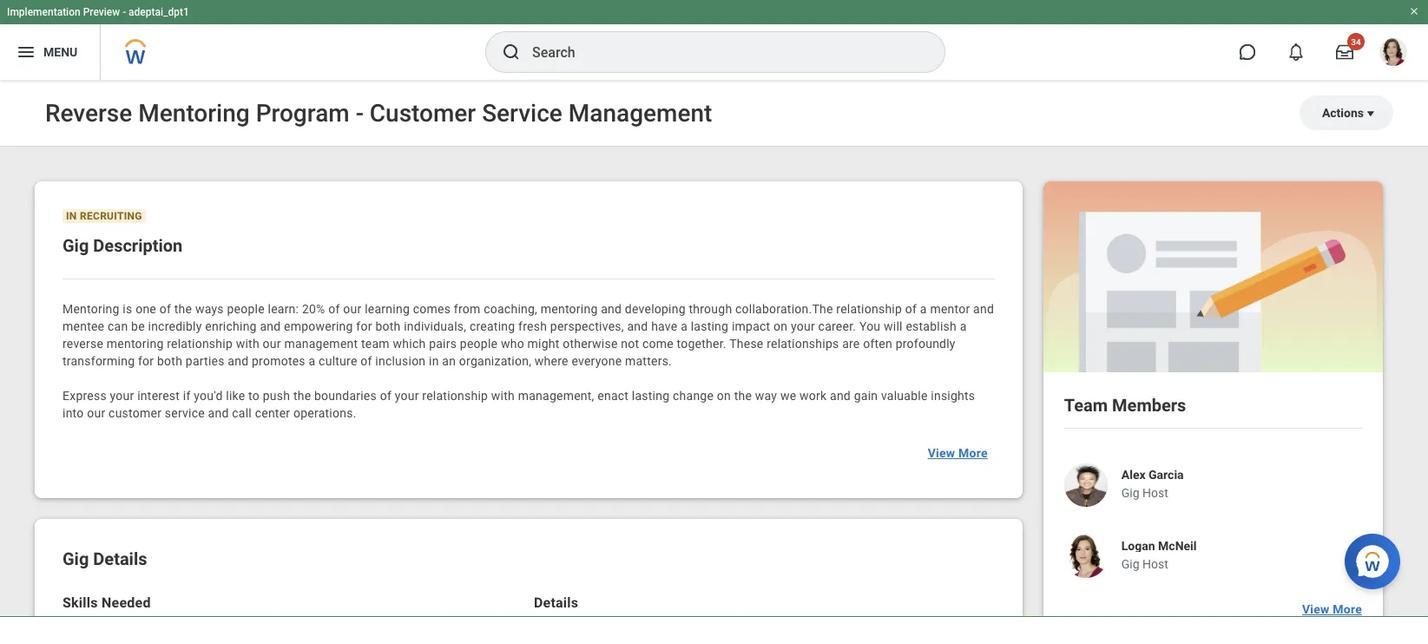 Task type: locate. For each thing, give the bounding box(es) containing it.
on right change
[[717, 389, 731, 403]]

the left way
[[734, 389, 752, 403]]

of
[[160, 302, 171, 316], [329, 302, 340, 316], [906, 302, 917, 316], [361, 354, 372, 368], [380, 389, 392, 403]]

express your interest if you'd like to push the boundaries of your relationship with management, enact lasting change on the way we work and gain valuable insights into our customer service and call center operations.
[[63, 389, 979, 420]]

0 vertical spatial host
[[1143, 486, 1169, 500]]

of inside express your interest if you'd like to push the boundaries of your relationship with management, enact lasting change on the way we work and gain valuable insights into our customer service and call center operations.
[[380, 389, 392, 403]]

view more button for gig description
[[921, 436, 995, 471]]

1 vertical spatial details
[[534, 594, 579, 611]]

transforming
[[63, 354, 135, 368]]

1 horizontal spatial relationship
[[422, 389, 488, 403]]

you
[[860, 319, 881, 333]]

your
[[791, 319, 815, 333], [110, 389, 134, 403], [395, 389, 419, 403]]

team members
[[1065, 395, 1187, 416]]

1 vertical spatial view
[[1303, 603, 1330, 617]]

1 horizontal spatial both
[[376, 319, 401, 333]]

the up incredibly
[[174, 302, 192, 316]]

0 horizontal spatial your
[[110, 389, 134, 403]]

1 vertical spatial both
[[157, 354, 182, 368]]

relationship down an
[[422, 389, 488, 403]]

a right 'have'
[[681, 319, 688, 333]]

0 horizontal spatial both
[[157, 354, 182, 368]]

are
[[843, 337, 860, 351]]

relationship up parties
[[167, 337, 233, 351]]

preview
[[83, 6, 120, 18]]

0 horizontal spatial lasting
[[632, 389, 670, 403]]

gig down 'alex' in the right of the page
[[1122, 486, 1140, 500]]

and
[[601, 302, 622, 316], [974, 302, 994, 316], [260, 319, 281, 333], [627, 319, 648, 333], [228, 354, 249, 368], [830, 389, 851, 403], [208, 406, 229, 420]]

0 horizontal spatial mentoring
[[107, 337, 164, 351]]

we
[[781, 389, 797, 403]]

0 vertical spatial on
[[774, 319, 788, 333]]

view more
[[928, 446, 988, 461], [1303, 603, 1363, 617]]

1 horizontal spatial on
[[774, 319, 788, 333]]

who
[[501, 337, 524, 351]]

alex
[[1122, 468, 1146, 482]]

both
[[376, 319, 401, 333], [157, 354, 182, 368]]

our
[[343, 302, 362, 316], [263, 337, 281, 351], [87, 406, 105, 420]]

details
[[93, 549, 147, 569], [534, 594, 579, 611]]

1 horizontal spatial more
[[1333, 603, 1363, 617]]

for
[[356, 319, 372, 333], [138, 354, 154, 368]]

service
[[165, 406, 205, 420]]

of down inclusion
[[380, 389, 392, 403]]

gig down in at the top
[[63, 235, 89, 256]]

gig inside logan mcneil gig host
[[1122, 557, 1140, 572]]

on down collaboration.the
[[774, 319, 788, 333]]

0 vertical spatial for
[[356, 319, 372, 333]]

0 horizontal spatial on
[[717, 389, 731, 403]]

0 vertical spatial lasting
[[691, 319, 729, 333]]

1 vertical spatial view more button
[[1296, 592, 1370, 617]]

view more button for team members
[[1296, 592, 1370, 617]]

1 horizontal spatial the
[[293, 389, 311, 403]]

2 vertical spatial relationship
[[422, 389, 488, 403]]

0 vertical spatial with
[[236, 337, 260, 351]]

lasting down 'through'
[[691, 319, 729, 333]]

gig up skills on the bottom left of page
[[63, 549, 89, 569]]

have
[[651, 319, 678, 333]]

1 vertical spatial lasting
[[632, 389, 670, 403]]

gig
[[63, 235, 89, 256], [1122, 486, 1140, 500], [63, 549, 89, 569], [1122, 557, 1140, 572]]

2 horizontal spatial your
[[791, 319, 815, 333]]

0 horizontal spatial view
[[928, 446, 956, 461]]

for up team
[[356, 319, 372, 333]]

0 horizontal spatial with
[[236, 337, 260, 351]]

caret down image
[[1364, 107, 1378, 121]]

on
[[774, 319, 788, 333], [717, 389, 731, 403]]

come
[[643, 337, 674, 351]]

1 vertical spatial host
[[1143, 557, 1169, 572]]

garcia
[[1149, 468, 1184, 482]]

more
[[959, 446, 988, 461], [1333, 603, 1363, 617]]

0 vertical spatial relationship
[[837, 302, 902, 316]]

organization,
[[459, 354, 532, 368]]

your up "customer"
[[110, 389, 134, 403]]

host for mcneil
[[1143, 557, 1169, 572]]

can
[[108, 319, 128, 333]]

0 horizontal spatial view more
[[928, 446, 988, 461]]

of up establish
[[906, 302, 917, 316]]

gig down logan
[[1122, 557, 1140, 572]]

1 horizontal spatial mentoring
[[541, 302, 598, 316]]

1 vertical spatial on
[[717, 389, 731, 403]]

a up establish
[[920, 302, 927, 316]]

mcneil
[[1159, 539, 1197, 553]]

0 vertical spatial people
[[227, 302, 265, 316]]

in
[[66, 210, 77, 222]]

with down enriching
[[236, 337, 260, 351]]

1 host from the top
[[1143, 486, 1169, 500]]

1 vertical spatial our
[[263, 337, 281, 351]]

1 vertical spatial people
[[460, 337, 498, 351]]

0 horizontal spatial view more button
[[921, 436, 995, 471]]

view
[[928, 446, 956, 461], [1303, 603, 1330, 617]]

1 vertical spatial view more
[[1303, 603, 1363, 617]]

1 vertical spatial relationship
[[167, 337, 233, 351]]

collaboration.the
[[736, 302, 833, 316]]

from
[[454, 302, 481, 316]]

the inside the mentoring is one of the ways people learn: 20% of our learning comes from coaching, mentoring and developing through collaboration.the relationship of a mentor and mentee can be incredibly enriching and empowering for both individuals, creating fresh perspectives, and have a lasting impact on your career. you will establish a reverse mentoring relationship with our management team which pairs people who might otherwise not come together. these relationships are often profoundly transforming for both parties and promotes a culture of inclusion in an organization, where everyone matters.
[[174, 302, 192, 316]]

on inside express your interest if you'd like to push the boundaries of your relationship with management, enact lasting change on the way we work and gain valuable insights into our customer service and call center operations.
[[717, 389, 731, 403]]

host inside alex garcia gig host
[[1143, 486, 1169, 500]]

34 button
[[1326, 33, 1365, 71]]

express
[[63, 389, 107, 403]]

2 horizontal spatial the
[[734, 389, 752, 403]]

1 horizontal spatial our
[[263, 337, 281, 351]]

mentee
[[63, 319, 104, 333]]

0 vertical spatial mentoring
[[541, 302, 598, 316]]

people down creating
[[460, 337, 498, 351]]

both down incredibly
[[157, 354, 182, 368]]

a down mentor
[[960, 319, 967, 333]]

host down alex garcia link
[[1143, 486, 1169, 500]]

relationship
[[837, 302, 902, 316], [167, 337, 233, 351], [422, 389, 488, 403]]

1 horizontal spatial view more button
[[1296, 592, 1370, 617]]

2 host from the top
[[1143, 557, 1169, 572]]

2 horizontal spatial our
[[343, 302, 362, 316]]

people
[[227, 302, 265, 316], [460, 337, 498, 351]]

team
[[361, 337, 390, 351]]

0 horizontal spatial details
[[93, 549, 147, 569]]

your up relationships
[[791, 319, 815, 333]]

lasting
[[691, 319, 729, 333], [632, 389, 670, 403]]

1 horizontal spatial with
[[491, 389, 515, 403]]

host inside logan mcneil gig host
[[1143, 557, 1169, 572]]

gig illustration image
[[1044, 182, 1383, 373]]

close environment banner image
[[1410, 6, 1420, 17]]

0 vertical spatial details
[[93, 549, 147, 569]]

34
[[1352, 36, 1362, 47]]

2 horizontal spatial relationship
[[837, 302, 902, 316]]

valuable
[[881, 389, 928, 403]]

1 horizontal spatial view
[[1303, 603, 1330, 617]]

menu
[[43, 45, 78, 59]]

host down logan mcneil link
[[1143, 557, 1169, 572]]

1 horizontal spatial lasting
[[691, 319, 729, 333]]

for down be
[[138, 354, 154, 368]]

mentoring is one of the ways people learn: 20% of our learning comes from coaching, mentoring and developing through collaboration.the relationship of a mentor and mentee can be incredibly enriching and empowering for both individuals, creating fresh perspectives, and have a lasting impact on your career. you will establish a reverse mentoring relationship with our management team which pairs people who might otherwise not come together. these relationships are often profoundly transforming for both parties and promotes a culture of inclusion in an organization, where everyone matters.
[[63, 302, 998, 368]]

enact
[[598, 389, 629, 403]]

gig details
[[63, 549, 147, 569]]

1 vertical spatial with
[[491, 389, 515, 403]]

our down express
[[87, 406, 105, 420]]

to
[[248, 389, 260, 403]]

lasting inside express your interest if you'd like to push the boundaries of your relationship with management, enact lasting change on the way we work and gain valuable insights into our customer service and call center operations.
[[632, 389, 670, 403]]

and down the you'd
[[208, 406, 229, 420]]

adeptai_dpt1
[[129, 6, 189, 18]]

learning
[[365, 302, 410, 316]]

0 vertical spatial view
[[928, 446, 956, 461]]

in recruiting
[[66, 210, 142, 222]]

0 vertical spatial view more
[[928, 446, 988, 461]]

with down organization,
[[491, 389, 515, 403]]

our inside express your interest if you'd like to push the boundaries of your relationship with management, enact lasting change on the way we work and gain valuable insights into our customer service and call center operations.
[[87, 406, 105, 420]]

on inside the mentoring is one of the ways people learn: 20% of our learning comes from coaching, mentoring and developing through collaboration.the relationship of a mentor and mentee can be incredibly enriching and empowering for both individuals, creating fresh perspectives, and have a lasting impact on your career. you will establish a reverse mentoring relationship with our management team which pairs people who might otherwise not come together. these relationships are often profoundly transforming for both parties and promotes a culture of inclusion in an organization, where everyone matters.
[[774, 319, 788, 333]]

actions
[[1323, 106, 1364, 120]]

impact
[[732, 319, 771, 333]]

0 horizontal spatial the
[[174, 302, 192, 316]]

mentoring down be
[[107, 337, 164, 351]]

lasting down matters.
[[632, 389, 670, 403]]

an
[[442, 354, 456, 368]]

0 vertical spatial view more button
[[921, 436, 995, 471]]

our up promotes
[[263, 337, 281, 351]]

fresh
[[519, 319, 547, 333]]

and right mentor
[[974, 302, 994, 316]]

0 horizontal spatial for
[[138, 354, 154, 368]]

like
[[226, 389, 245, 403]]

you'd
[[194, 389, 223, 403]]

host
[[1143, 486, 1169, 500], [1143, 557, 1169, 572]]

view more for description
[[928, 446, 988, 461]]

2 vertical spatial our
[[87, 406, 105, 420]]

your down inclusion
[[395, 389, 419, 403]]

0 vertical spatial more
[[959, 446, 988, 461]]

mentoring
[[541, 302, 598, 316], [107, 337, 164, 351]]

perspectives,
[[550, 319, 624, 333]]

justify image
[[16, 42, 36, 63]]

1 horizontal spatial people
[[460, 337, 498, 351]]

relationship up you at the right bottom of page
[[837, 302, 902, 316]]

1 vertical spatial mentoring
[[107, 337, 164, 351]]

1 vertical spatial more
[[1333, 603, 1363, 617]]

1 horizontal spatial view more
[[1303, 603, 1363, 617]]

change
[[673, 389, 714, 403]]

career.
[[819, 319, 857, 333]]

promotes
[[252, 354, 306, 368]]

the right push
[[293, 389, 311, 403]]

people up enriching
[[227, 302, 265, 316]]

incredibly
[[148, 319, 202, 333]]

1 horizontal spatial details
[[534, 594, 579, 611]]

more for gig description
[[959, 446, 988, 461]]

menu button
[[0, 24, 100, 80]]

0 horizontal spatial more
[[959, 446, 988, 461]]

our left learning
[[343, 302, 362, 316]]

mentoring up perspectives,
[[541, 302, 598, 316]]

of right the 20%
[[329, 302, 340, 316]]

customer
[[109, 406, 162, 420]]

both down learning
[[376, 319, 401, 333]]

0 horizontal spatial our
[[87, 406, 105, 420]]

together.
[[677, 337, 727, 351]]



Task type: describe. For each thing, give the bounding box(es) containing it.
through
[[689, 302, 732, 316]]

view for team members
[[1303, 603, 1330, 617]]

1 horizontal spatial for
[[356, 319, 372, 333]]

everyone
[[572, 354, 622, 368]]

these
[[730, 337, 764, 351]]

1 horizontal spatial your
[[395, 389, 419, 403]]

not
[[621, 337, 639, 351]]

alex garcia link
[[1122, 468, 1184, 482]]

with inside the mentoring is one of the ways people learn: 20% of our learning comes from coaching, mentoring and developing through collaboration.the relationship of a mentor and mentee can be incredibly enriching and empowering for both individuals, creating fresh perspectives, and have a lasting impact on your career. you will establish a reverse mentoring relationship with our management team which pairs people who might otherwise not come together. these relationships are often profoundly transforming for both parties and promotes a culture of inclusion in an organization, where everyone matters.
[[236, 337, 260, 351]]

call
[[232, 406, 252, 420]]

matters.
[[625, 354, 672, 368]]

establish
[[906, 319, 957, 333]]

skills
[[63, 594, 98, 611]]

notifications large image
[[1288, 43, 1305, 61]]

of down team
[[361, 354, 372, 368]]

inbox large image
[[1337, 43, 1354, 61]]

often
[[863, 337, 893, 351]]

description
[[93, 235, 183, 256]]

in
[[429, 354, 439, 368]]

and right parties
[[228, 354, 249, 368]]

ways
[[195, 302, 224, 316]]

reverse
[[63, 337, 103, 351]]

coaching,
[[484, 302, 538, 316]]

culture
[[319, 354, 357, 368]]

and up not
[[627, 319, 648, 333]]

view more for members
[[1303, 603, 1363, 617]]

relationship inside express your interest if you'd like to push the boundaries of your relationship with management, enact lasting change on the way we work and gain valuable insights into our customer service and call center operations.
[[422, 389, 488, 403]]

way
[[755, 389, 777, 403]]

empowering
[[284, 319, 353, 333]]

0 vertical spatial our
[[343, 302, 362, 316]]

management,
[[518, 389, 595, 403]]

work
[[800, 389, 827, 403]]

pairs
[[429, 337, 457, 351]]

center
[[255, 406, 290, 420]]

push
[[263, 389, 290, 403]]

members
[[1113, 395, 1187, 416]]

enriching
[[205, 319, 257, 333]]

gain
[[854, 389, 878, 403]]

and left gain
[[830, 389, 851, 403]]

learn:
[[268, 302, 299, 316]]

a down management
[[309, 354, 316, 368]]

needed
[[102, 594, 151, 611]]

and down learn:
[[260, 319, 281, 333]]

search image
[[501, 42, 522, 63]]

insights
[[931, 389, 976, 403]]

gig description
[[63, 235, 183, 256]]

1 vertical spatial for
[[138, 354, 154, 368]]

developing
[[625, 302, 686, 316]]

Search Workday  search field
[[532, 33, 909, 71]]

view for gig description
[[928, 446, 956, 461]]

menu banner
[[0, 0, 1429, 80]]

individuals,
[[404, 319, 467, 333]]

creating
[[470, 319, 515, 333]]

and up perspectives,
[[601, 302, 622, 316]]

skills needed
[[63, 594, 151, 611]]

otherwise
[[563, 337, 618, 351]]

boundaries
[[314, 389, 377, 403]]

with inside express your interest if you'd like to push the boundaries of your relationship with management, enact lasting change on the way we work and gain valuable insights into our customer service and call center operations.
[[491, 389, 515, 403]]

alex garcia gig host
[[1122, 468, 1184, 500]]

actions button
[[1300, 96, 1394, 130]]

0 vertical spatial both
[[376, 319, 401, 333]]

might
[[528, 337, 560, 351]]

-
[[123, 6, 126, 18]]

operations.
[[294, 406, 357, 420]]

is
[[123, 302, 132, 316]]

implementation
[[7, 6, 80, 18]]

implementation preview -   adeptai_dpt1
[[7, 6, 189, 18]]

mentor
[[930, 302, 970, 316]]

team
[[1065, 395, 1108, 416]]

20%
[[302, 302, 325, 316]]

logan mcneil link
[[1122, 539, 1197, 553]]

0 horizontal spatial relationship
[[167, 337, 233, 351]]

one
[[136, 302, 156, 316]]

0 horizontal spatial people
[[227, 302, 265, 316]]

profile logan mcneil image
[[1380, 38, 1408, 70]]

of right one
[[160, 302, 171, 316]]

your inside the mentoring is one of the ways people learn: 20% of our learning comes from coaching, mentoring and developing through collaboration.the relationship of a mentor and mentee can be incredibly enriching and empowering for both individuals, creating fresh perspectives, and have a lasting impact on your career. you will establish a reverse mentoring relationship with our management team which pairs people who might otherwise not come together. these relationships are often profoundly transforming for both parties and promotes a culture of inclusion in an organization, where everyone matters.
[[791, 319, 815, 333]]

gig inside alex garcia gig host
[[1122, 486, 1140, 500]]

interest
[[137, 389, 180, 403]]

logan
[[1122, 539, 1156, 553]]

where
[[535, 354, 569, 368]]

comes
[[413, 302, 451, 316]]

lasting inside the mentoring is one of the ways people learn: 20% of our learning comes from coaching, mentoring and developing through collaboration.the relationship of a mentor and mentee can be incredibly enriching and empowering for both individuals, creating fresh perspectives, and have a lasting impact on your career. you will establish a reverse mentoring relationship with our management team which pairs people who might otherwise not come together. these relationships are often profoundly transforming for both parties and promotes a culture of inclusion in an organization, where everyone matters.
[[691, 319, 729, 333]]

logan mcneil gig host
[[1122, 539, 1197, 572]]

if
[[183, 389, 191, 403]]

relationships
[[767, 337, 839, 351]]

host for garcia
[[1143, 486, 1169, 500]]

more for team members
[[1333, 603, 1363, 617]]

which
[[393, 337, 426, 351]]

parties
[[186, 354, 225, 368]]

mentoring
[[63, 302, 120, 316]]

into
[[63, 406, 84, 420]]

be
[[131, 319, 145, 333]]

profoundly
[[896, 337, 956, 351]]



Task type: vqa. For each thing, say whether or not it's contained in the screenshot.
right both
yes



